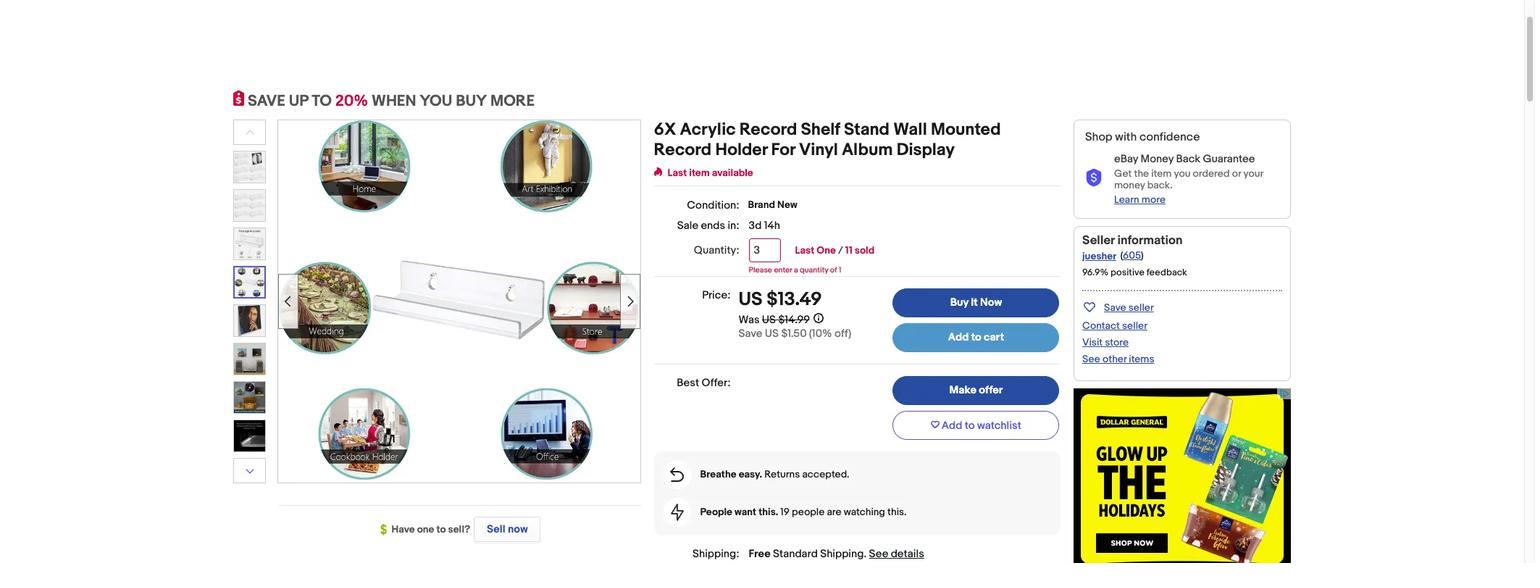 Task type: locate. For each thing, give the bounding box(es) containing it.
1 item from the left
[[690, 167, 710, 179]]

easy.
[[739, 468, 763, 481]]

quantity
[[800, 265, 829, 275]]

save inside us $13.49 main content
[[739, 327, 763, 341]]

contact
[[1083, 320, 1120, 332]]

1 vertical spatial see
[[869, 547, 889, 561]]

other
[[1103, 353, 1127, 365]]

details
[[891, 547, 925, 561]]

1 vertical spatial save
[[739, 327, 763, 341]]

money
[[1115, 179, 1146, 191]]

add to watchlist
[[942, 419, 1022, 432]]

seller up contact seller link
[[1129, 301, 1154, 314]]

one
[[417, 523, 434, 536]]

advertisement region
[[1074, 388, 1292, 563]]

to left watchlist
[[965, 419, 975, 432]]

(10%
[[809, 327, 832, 341]]

seller information juesher ( 605 ) 96.9% positive feedback
[[1083, 233, 1188, 278]]

seller inside contact seller visit store see other items
[[1123, 320, 1148, 332]]

a
[[794, 265, 798, 275]]

this. left "19"
[[759, 506, 779, 518]]

1 horizontal spatial last
[[796, 244, 815, 257]]

want
[[735, 506, 757, 518]]

0 vertical spatial seller
[[1129, 301, 1154, 314]]

available
[[712, 167, 754, 179]]

0 vertical spatial to
[[972, 331, 982, 344]]

see down visit
[[1083, 353, 1101, 365]]

1 horizontal spatial record
[[740, 120, 798, 140]]

us
[[739, 288, 763, 311], [762, 313, 776, 327], [765, 327, 779, 341]]

0 horizontal spatial last
[[668, 167, 687, 179]]

0 horizontal spatial item
[[690, 167, 710, 179]]

seller down the save seller
[[1123, 320, 1148, 332]]

with details__icon image for breathe easy.
[[671, 468, 684, 482]]

1 vertical spatial add
[[942, 419, 963, 432]]

the
[[1135, 167, 1150, 180]]

1 this. from the left
[[759, 506, 779, 518]]

sell?
[[448, 523, 471, 536]]

see
[[1083, 353, 1101, 365], [869, 547, 889, 561]]

picture 4 of 11 image
[[235, 267, 265, 297]]

with details__icon image for ebay money back guarantee
[[1086, 169, 1103, 187]]

with details__icon image left people
[[671, 504, 684, 521]]

people
[[701, 506, 733, 518]]

add for add to cart
[[949, 331, 969, 344]]

1 horizontal spatial item
[[1152, 167, 1172, 180]]

2 vertical spatial with details__icon image
[[671, 504, 684, 521]]

offer
[[979, 383, 1003, 397]]

save us $1.50 (10% off)
[[739, 327, 852, 341]]

save up contact seller link
[[1105, 301, 1127, 314]]

0 vertical spatial add
[[949, 331, 969, 344]]

1 horizontal spatial this.
[[888, 506, 907, 518]]

1 horizontal spatial save
[[1105, 301, 1127, 314]]

to right one
[[437, 523, 446, 536]]

free
[[749, 547, 771, 561]]

add inside button
[[942, 419, 963, 432]]

picture 3 of 11 image
[[234, 228, 265, 259]]

buy it now link
[[893, 288, 1060, 317]]

condition:
[[687, 199, 740, 212]]

0 vertical spatial see
[[1083, 353, 1101, 365]]

us left '$1.50'
[[765, 327, 779, 341]]

accepted.
[[803, 468, 850, 481]]

us right was
[[762, 313, 776, 327]]

save inside save seller button
[[1105, 301, 1127, 314]]

buy it now
[[951, 296, 1003, 309]]

add down make
[[942, 419, 963, 432]]

0 horizontal spatial see
[[869, 547, 889, 561]]

money
[[1141, 152, 1174, 166]]

with details__icon image left breathe on the left bottom of page
[[671, 468, 684, 482]]

seller
[[1129, 301, 1154, 314], [1123, 320, 1148, 332]]

quantity:
[[694, 244, 740, 257]]

standard shipping . see details
[[773, 547, 925, 561]]

save
[[1105, 301, 1127, 314], [739, 327, 763, 341]]

0 horizontal spatial this.
[[759, 506, 779, 518]]

holder
[[716, 140, 768, 160]]

save seller button
[[1083, 299, 1154, 315]]

this. right watching
[[888, 506, 907, 518]]

1 vertical spatial last
[[796, 244, 815, 257]]

store
[[1105, 336, 1129, 349]]

have one to sell?
[[392, 523, 471, 536]]

picture 6 of 11 image
[[234, 344, 265, 375]]

1 horizontal spatial see
[[1083, 353, 1101, 365]]

0 vertical spatial save
[[1105, 301, 1127, 314]]

add to cart
[[949, 331, 1005, 344]]

0 horizontal spatial save
[[739, 327, 763, 341]]

record up last item available
[[654, 140, 712, 160]]

seller inside save seller button
[[1129, 301, 1154, 314]]

feedback
[[1147, 267, 1188, 278]]

last one / 11 sold
[[796, 244, 875, 257]]

or
[[1233, 167, 1242, 180]]

add down buy
[[949, 331, 969, 344]]

last
[[668, 167, 687, 179], [796, 244, 815, 257]]

now
[[981, 296, 1003, 309]]

1 vertical spatial to
[[965, 419, 975, 432]]

see inside us $13.49 main content
[[869, 547, 889, 561]]

seller for contact
[[1123, 320, 1148, 332]]

with details__icon image for people want this.
[[671, 504, 684, 521]]

save for save seller
[[1105, 301, 1127, 314]]

save left '$1.50'
[[739, 327, 763, 341]]

item left available
[[690, 167, 710, 179]]

dollar sign image
[[380, 524, 392, 536]]

3d 14h
[[749, 219, 781, 233]]

2 item from the left
[[1152, 167, 1172, 180]]

standard
[[773, 547, 818, 561]]

when
[[372, 92, 416, 111]]

vinyl
[[799, 140, 838, 160]]

0 vertical spatial last
[[668, 167, 687, 179]]

brand
[[748, 199, 775, 211]]

ordered
[[1193, 167, 1230, 180]]

visit
[[1083, 336, 1103, 349]]

save for save us $1.50 (10% off)
[[739, 327, 763, 341]]

1 vertical spatial seller
[[1123, 320, 1148, 332]]

back.
[[1148, 179, 1173, 191]]

last down the 6x
[[668, 167, 687, 179]]

save up to 20% when you buy more
[[248, 92, 535, 111]]

record left shelf
[[740, 120, 798, 140]]

record
[[740, 120, 798, 140], [654, 140, 712, 160]]

(
[[1121, 249, 1124, 262]]

to inside button
[[965, 419, 975, 432]]

make
[[950, 383, 977, 397]]

to left cart
[[972, 331, 982, 344]]

item inside us $13.49 main content
[[690, 167, 710, 179]]

Quantity: text field
[[749, 238, 781, 262]]

visit store link
[[1083, 336, 1129, 349]]

item down the money
[[1152, 167, 1172, 180]]

see right the .
[[869, 547, 889, 561]]

juesher
[[1083, 250, 1117, 262]]

0 horizontal spatial record
[[654, 140, 712, 160]]

watching
[[844, 506, 886, 518]]

learn more link
[[1115, 193, 1166, 206]]

last up a
[[796, 244, 815, 257]]

with details__icon image
[[1086, 169, 1103, 187], [671, 468, 684, 482], [671, 504, 684, 521]]

to
[[972, 331, 982, 344], [965, 419, 975, 432], [437, 523, 446, 536]]

with details__icon image left 'get'
[[1086, 169, 1103, 187]]

1 vertical spatial with details__icon image
[[671, 468, 684, 482]]

save seller
[[1105, 301, 1154, 314]]

contact seller visit store see other items
[[1083, 320, 1155, 365]]

0 vertical spatial with details__icon image
[[1086, 169, 1103, 187]]

us for save
[[765, 327, 779, 341]]

.
[[864, 547, 867, 561]]



Task type: vqa. For each thing, say whether or not it's contained in the screenshot.
MULTI- within "on your account before continuing to use Multi-user account permissions. If you do not turn on"
no



Task type: describe. For each thing, give the bounding box(es) containing it.
$14.99
[[779, 313, 810, 327]]

to
[[312, 92, 332, 111]]

last item available
[[668, 167, 754, 179]]

up
[[289, 92, 308, 111]]

of
[[831, 265, 837, 275]]

brand new
[[748, 199, 798, 211]]

item inside ebay money back guarantee get the item you ordered or your money back. learn more
[[1152, 167, 1172, 180]]

now
[[508, 523, 528, 536]]

us for was
[[762, 313, 776, 327]]

please enter a quantity of 1
[[749, 265, 842, 275]]

items
[[1129, 353, 1155, 365]]

your
[[1244, 167, 1264, 180]]

save
[[248, 92, 286, 111]]

enter
[[774, 265, 793, 275]]

guarantee
[[1203, 152, 1256, 166]]

shipping:
[[693, 547, 740, 561]]

6x acrylic record shelf stand wall mounted record holder for vinyl album display - picture 4 of 11 image
[[278, 119, 641, 481]]

last for last item available
[[668, 167, 687, 179]]

positive
[[1111, 267, 1145, 278]]

add for add to watchlist
[[942, 419, 963, 432]]

offer:
[[702, 376, 731, 390]]

picture 5 of 11 image
[[234, 305, 265, 336]]

best offer:
[[677, 376, 731, 390]]

shop with confidence
[[1086, 130, 1201, 144]]

breathe easy. returns accepted.
[[701, 468, 850, 481]]

add to watchlist button
[[893, 411, 1060, 440]]

20%
[[335, 92, 368, 111]]

information
[[1118, 233, 1183, 248]]

new
[[778, 199, 798, 211]]

juesher link
[[1083, 250, 1117, 262]]

people
[[792, 506, 825, 518]]

6x
[[654, 120, 676, 140]]

2 this. from the left
[[888, 506, 907, 518]]

mounted
[[931, 120, 1001, 140]]

3d
[[749, 219, 762, 233]]

19
[[781, 506, 790, 518]]

see other items link
[[1083, 353, 1155, 365]]

/
[[838, 244, 843, 257]]

us up was
[[739, 288, 763, 311]]

wall
[[894, 120, 928, 140]]

get
[[1115, 167, 1132, 180]]

picture 8 of 11 image
[[234, 420, 265, 452]]

1
[[839, 265, 842, 275]]

sell now link
[[471, 517, 541, 542]]

returns
[[765, 468, 800, 481]]

cart
[[984, 331, 1005, 344]]

see details link
[[869, 547, 925, 561]]

for
[[772, 140, 796, 160]]

96.9%
[[1083, 267, 1109, 278]]

are
[[827, 506, 842, 518]]

sale ends in:
[[678, 219, 740, 233]]

more
[[491, 92, 535, 111]]

back
[[1177, 152, 1201, 166]]

please
[[749, 265, 773, 275]]

picture 2 of 11 image
[[234, 190, 265, 221]]

to for watchlist
[[965, 419, 975, 432]]

price:
[[702, 288, 731, 302]]

with
[[1116, 130, 1137, 144]]

seller
[[1083, 233, 1115, 248]]

picture 1 of 11 image
[[234, 151, 265, 183]]

us $13.49 main content
[[654, 120, 1061, 563]]

acrylic
[[680, 120, 736, 140]]

sell
[[487, 523, 506, 536]]

breathe
[[701, 468, 737, 481]]

add to cart link
[[893, 323, 1060, 352]]

14h
[[764, 219, 781, 233]]

2 vertical spatial to
[[437, 523, 446, 536]]

605 link
[[1124, 249, 1142, 262]]

sell now
[[487, 523, 528, 536]]

make offer
[[950, 383, 1003, 397]]

$13.49
[[767, 288, 822, 311]]

shipping
[[821, 547, 864, 561]]

one
[[817, 244, 836, 257]]

display
[[897, 140, 955, 160]]

picture 7 of 11 image
[[234, 382, 265, 413]]

shelf
[[801, 120, 841, 140]]

you
[[1174, 167, 1191, 180]]

sold
[[855, 244, 875, 257]]

watchlist
[[978, 419, 1022, 432]]

best
[[677, 376, 700, 390]]

was us $14.99
[[739, 313, 810, 327]]

to for cart
[[972, 331, 982, 344]]

people want this. 19 people are watching this.
[[701, 506, 907, 518]]

learn
[[1115, 193, 1140, 206]]

seller for save
[[1129, 301, 1154, 314]]

was
[[739, 313, 760, 327]]

last for last one / 11 sold
[[796, 244, 815, 257]]

confidence
[[1140, 130, 1201, 144]]

more
[[1142, 193, 1166, 206]]

off)
[[835, 327, 852, 341]]

605
[[1124, 249, 1142, 262]]

ebay
[[1115, 152, 1139, 166]]

see inside contact seller visit store see other items
[[1083, 353, 1101, 365]]

)
[[1142, 249, 1144, 262]]

11
[[846, 244, 853, 257]]

ebay money back guarantee get the item you ordered or your money back. learn more
[[1115, 152, 1264, 206]]



